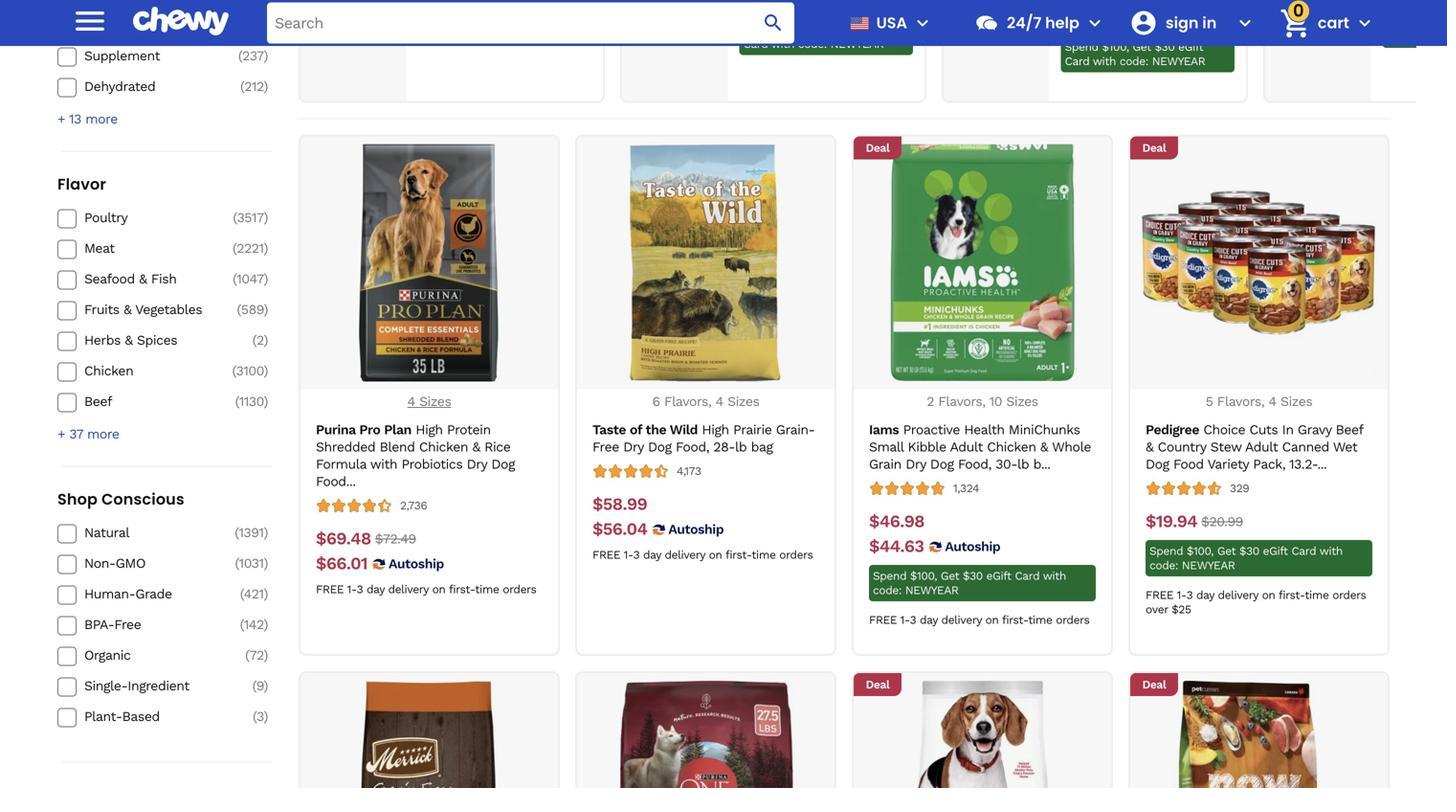Task type: describe. For each thing, give the bounding box(es) containing it.
fish
[[151, 271, 177, 287]]

adult inside proactive health minichunks small kibble adult chicken & whole grain dry dog food, 30-lb b...
[[951, 439, 983, 455]]

more for + 13 more
[[85, 111, 118, 127]]

$72.49 text field
[[375, 529, 416, 550]]

code: left "usa" popup button
[[798, 38, 827, 51]]

human-grade link
[[84, 586, 220, 603]]

3 down $66.01 'text box' on the left of the page
[[357, 583, 363, 596]]

free down $66.01 'text box' on the left of the page
[[316, 583, 344, 596]]

single-ingredient
[[84, 678, 189, 694]]

sizes for $58.99
[[728, 393, 760, 409]]

taste
[[593, 422, 626, 437]]

beef link
[[84, 393, 220, 410]]

free 1-3 day delivery on first-time orders for $66.01
[[316, 583, 537, 596]]

4 for $58.99
[[716, 393, 724, 409]]

submit search image
[[762, 11, 785, 34]]

code: down $19.94 "text field"
[[1150, 559, 1179, 572]]

) for ( 72 )
[[264, 647, 268, 663]]

small
[[869, 439, 904, 455]]

usa
[[877, 12, 908, 34]]

day down $66.01 'text box' on the left of the page
[[367, 583, 385, 596]]

( for 1130
[[235, 394, 239, 409]]

fruits
[[84, 302, 119, 318]]

1031
[[239, 556, 264, 571]]

merrick real texas beef + sweet potato recipe grain-free chicken-free adult dry dog food, 10-lb bag image
[[311, 681, 548, 788]]

stew
[[1211, 439, 1242, 455]]

high for $66.01
[[416, 422, 443, 437]]

gravy
[[1298, 422, 1332, 437]]

3100
[[236, 363, 264, 379]]

72
[[250, 647, 264, 663]]

pedigree
[[1146, 422, 1200, 437]]

high prairie grain- free dry dog food, 28-lb bag
[[593, 422, 815, 455]]

deal for now fresh grain-free small breed senior recipe dry dog food, 12-lb bag image
[[1143, 678, 1167, 691]]

supplement
[[84, 48, 160, 64]]

delivery inside the free 1-3 day delivery on first-time orders over $25
[[1218, 588, 1259, 602]]

( 589 )
[[237, 302, 268, 318]]

menu image
[[912, 11, 935, 34]]

herbs & spices link
[[84, 332, 220, 349]]

2 flavors, 10 sizes
[[927, 393, 1039, 409]]

) for ( 1130 )
[[264, 394, 268, 409]]

plant-based
[[84, 709, 160, 725]]

1391
[[239, 525, 264, 541]]

$19.94
[[1146, 511, 1198, 532]]

choice
[[1204, 422, 1246, 437]]

142
[[244, 617, 264, 633]]

newyear down $20.99 text field
[[1182, 559, 1236, 572]]

meat link
[[84, 240, 220, 257]]

) for ( 3517 )
[[264, 210, 268, 226]]

herbs & spices
[[84, 332, 177, 348]]

organic
[[84, 647, 131, 663]]

food, inside proactive health minichunks small kibble adult chicken & whole grain dry dog food, 30-lb b...
[[959, 456, 992, 472]]

$57.46
[[418, 7, 470, 28]]

( 1391 )
[[235, 525, 268, 541]]

$19.94 text field
[[1146, 511, 1198, 532]]

the
[[646, 422, 667, 437]]

( for 72
[[245, 647, 250, 663]]

cuts
[[1250, 422, 1279, 437]]

food...
[[316, 474, 356, 489]]

probiotics
[[402, 456, 463, 472]]

fruits & vegetables link
[[84, 301, 220, 319]]

( for 212
[[240, 79, 244, 94]]

non-
[[84, 556, 116, 571]]

whole
[[1053, 439, 1092, 455]]

now fresh grain-free small breed senior recipe dry dog food, 12-lb bag image
[[1141, 681, 1378, 788]]

free down the $44.63 text box
[[869, 613, 897, 627]]

$58.99
[[593, 494, 647, 514]]

$56.04
[[593, 519, 648, 539]]

Product search field
[[267, 2, 795, 44]]

& inside high protein shredded blend chicken & rice formula with probiotics dry dog food...
[[473, 439, 481, 455]]

( for 2
[[253, 332, 257, 348]]

( 3 )
[[253, 709, 268, 725]]

3 down the $44.63 text box
[[910, 613, 917, 627]]

) for ( 421 )
[[264, 586, 268, 602]]

( for 2221
[[233, 240, 237, 256]]

supplement link
[[84, 47, 220, 65]]

ingredient
[[128, 678, 189, 694]]

0 horizontal spatial 2
[[257, 332, 264, 348]]

single-
[[84, 678, 128, 694]]

$46.98
[[869, 511, 925, 532]]

Search text field
[[267, 2, 795, 44]]

shop conscious
[[57, 489, 185, 510]]

free inside the free 1-3 day delivery on first-time orders over $25
[[1146, 588, 1174, 602]]

( for 237
[[238, 48, 242, 64]]

+ for + 37 more
[[57, 426, 65, 442]]

& inside proactive health minichunks small kibble adult chicken & whole grain dry dog food, 30-lb b...
[[1041, 439, 1049, 455]]

( 212 )
[[240, 79, 268, 94]]

lb inside 'high prairie grain- free dry dog food, 28-lb bag'
[[735, 439, 747, 455]]

$56.99
[[1062, 7, 1116, 27]]

4,173
[[677, 464, 702, 478]]

free 1-3 day delivery on first-time orders for $56.04
[[593, 548, 813, 562]]

iams
[[869, 422, 899, 437]]

wet
[[1334, 439, 1358, 455]]

( for 3
[[253, 709, 257, 725]]

beef inside choice cuts in gravy beef & country stew adult canned wet dog food variety pack, 13.2-...
[[1336, 422, 1364, 437]]

( 421 )
[[240, 586, 268, 602]]

3 down ( 9 )
[[257, 709, 264, 725]]

( for 142
[[240, 617, 244, 633]]

$30 down $20.99 text field
[[1240, 544, 1260, 558]]

help menu image
[[1084, 11, 1107, 34]]

newyear down the $44.63 text box
[[906, 584, 959, 597]]

shop
[[57, 489, 98, 510]]

$100, down $19.94 $20.99
[[1187, 544, 1214, 558]]

) for ( 2221 )
[[264, 240, 268, 256]]

& inside fruits & vegetables link
[[124, 302, 132, 318]]

...
[[1318, 456, 1328, 472]]

& inside herbs & spices link
[[125, 332, 133, 348]]

30-
[[996, 456, 1018, 472]]

( for 1031
[[235, 556, 239, 571]]

high for $56.04
[[702, 422, 729, 437]]

poultry link
[[84, 209, 220, 227]]

& inside seafood & fish link
[[139, 271, 147, 287]]

( 9 )
[[252, 678, 268, 694]]

bag
[[751, 439, 773, 455]]

hill's science diet adult perfect weight small bites chicken recipe dry dog food, 25-lb bag image
[[864, 681, 1102, 788]]

on inside the free 1-3 day delivery on first-time orders over $25
[[1263, 588, 1276, 602]]

natural
[[84, 525, 129, 541]]

in inside choice cuts in gravy beef & country stew adult canned wet dog food variety pack, 13.2-...
[[1283, 422, 1294, 437]]

$100, down help menu image
[[1103, 40, 1130, 53]]

natural link
[[84, 524, 220, 542]]

329
[[1231, 482, 1250, 495]]

( for 421
[[240, 586, 244, 602]]

13.2-
[[1290, 456, 1318, 472]]

37
[[69, 426, 83, 442]]

newyear down the sign in link at the right
[[1153, 54, 1206, 68]]

treats link
[[84, 17, 220, 34]]

plan
[[384, 422, 412, 437]]

first- inside the free 1-3 day delivery on first-time orders over $25
[[1279, 588, 1306, 602]]

4 for $19.94
[[1269, 393, 1277, 409]]

human-grade
[[84, 586, 172, 602]]

dog for choice cuts in gravy beef & country stew adult canned wet dog food variety pack, 13.2-...
[[1146, 456, 1170, 472]]

seafood & fish link
[[84, 271, 220, 288]]

( for 1047
[[233, 271, 237, 287]]

( 1031 )
[[235, 556, 268, 571]]

flavor
[[57, 173, 106, 195]]

pro
[[359, 422, 381, 437]]

bpa-
[[84, 617, 114, 633]]

of
[[630, 422, 642, 437]]

shredded
[[316, 439, 376, 455]]

) for ( 3 )
[[264, 709, 268, 725]]

taste of the wild high prairie grain-free dry dog food, 28-lb bag image
[[587, 144, 825, 381]]

canned
[[1283, 439, 1330, 455]]

seafood & fish
[[84, 271, 177, 287]]

5 flavors, 4 sizes
[[1206, 393, 1313, 409]]

flavors, for $58.99
[[665, 393, 712, 409]]

13
[[69, 111, 81, 127]]

( 1047 )
[[233, 271, 268, 287]]

$56.04 text field
[[593, 519, 648, 540]]

3 down $56.04 text box
[[634, 548, 640, 562]]

chicken inside chicken link
[[84, 363, 133, 379]]

$30 left usa
[[834, 23, 854, 37]]

0 vertical spatial in
[[1203, 12, 1217, 34]]

) for ( 1047 )
[[264, 271, 268, 287]]

237
[[242, 48, 264, 64]]

iams proactive health minichunks small kibble adult chicken & whole grain dry dog food, 30-lb bag image
[[864, 144, 1102, 381]]

fruits & vegetables
[[84, 302, 202, 318]]

0 horizontal spatial beef
[[84, 394, 112, 409]]

1- inside the free 1-3 day delivery on first-time orders over $25
[[1178, 588, 1187, 602]]



Task type: vqa. For each thing, say whether or not it's contained in the screenshot.


Task type: locate. For each thing, give the bounding box(es) containing it.
purina pro plan high protein shredded blend chicken & rice formula with probiotics dry dog food, 35-lb bag image
[[311, 144, 548, 381]]

( down '1047'
[[237, 302, 241, 318]]

autoship for $56.04
[[669, 521, 724, 537]]

+ left 37
[[57, 426, 65, 442]]

1 horizontal spatial 4
[[716, 393, 724, 409]]

1 horizontal spatial dry
[[624, 439, 644, 455]]

5 ) from the top
[[264, 240, 268, 256]]

$46.98 text field
[[869, 511, 925, 532]]

( for 1391
[[235, 525, 239, 541]]

1- down the $44.63 text box
[[901, 613, 910, 627]]

2 horizontal spatial free 1-3 day delivery on first-time orders
[[869, 613, 1090, 627]]

day down the $44.63 text box
[[920, 613, 938, 627]]

autoship for $66.01
[[389, 556, 444, 572]]

( up 2221 on the left top
[[233, 210, 237, 226]]

( down 72
[[252, 678, 256, 694]]

dog inside proactive health minichunks small kibble adult chicken & whole grain dry dog food, 30-lb b...
[[931, 456, 954, 472]]

1 horizontal spatial high
[[702, 422, 729, 437]]

1 + from the top
[[57, 111, 65, 127]]

lb down prairie
[[735, 439, 747, 455]]

( 237 )
[[238, 48, 268, 64]]

high down 4 sizes
[[416, 422, 443, 437]]

1,324
[[954, 482, 980, 495]]

country
[[1158, 439, 1207, 455]]

1 sizes from the left
[[419, 393, 451, 409]]

non-gmo link
[[84, 555, 220, 572]]

chewy home image
[[133, 0, 229, 42]]

chicken
[[84, 363, 133, 379], [419, 439, 468, 455], [988, 439, 1037, 455]]

adult
[[951, 439, 983, 455], [1246, 439, 1279, 455]]

b...
[[1034, 456, 1051, 472]]

purina
[[316, 422, 356, 437]]

None text field
[[418, 0, 474, 4]]

deal for pedigree choice cuts in gravy beef & country stew adult canned wet dog food variety pack, 13.2-oz can, case of 12 image
[[1143, 141, 1167, 155]]

0 horizontal spatial free 1-3 day delivery on first-time orders
[[316, 583, 537, 596]]

adult down health
[[951, 439, 983, 455]]

3 sizes from the left
[[1007, 393, 1039, 409]]

$69.48
[[316, 529, 371, 549]]

more right 13
[[85, 111, 118, 127]]

dog for proactive health minichunks small kibble adult chicken & whole grain dry dog food, 30-lb b...
[[931, 456, 954, 472]]

3 ) from the top
[[264, 79, 268, 94]]

) for ( 9 )
[[264, 678, 268, 694]]

beef up wet
[[1336, 422, 1364, 437]]

autoship down 1,324
[[946, 539, 1001, 554]]

1 vertical spatial food,
[[959, 456, 992, 472]]

212
[[244, 79, 264, 94]]

1- down $66.01 'text box' on the left of the page
[[347, 583, 357, 596]]

6 flavors, 4 sizes
[[653, 393, 760, 409]]

chicken inside high protein shredded blend chicken & rice formula with probiotics dry dog food...
[[419, 439, 468, 455]]

sizes up gravy
[[1281, 393, 1313, 409]]

0 vertical spatial free
[[593, 439, 620, 455]]

2 horizontal spatial chicken
[[988, 439, 1037, 455]]

0 vertical spatial beef
[[84, 394, 112, 409]]

7 ) from the top
[[264, 302, 268, 318]]

gmo
[[116, 556, 146, 571]]

( 72 )
[[245, 647, 268, 663]]

list
[[299, 0, 1448, 103]]

autoship down $72.49 text box
[[389, 556, 444, 572]]

6
[[653, 393, 660, 409]]

1 vertical spatial free
[[114, 617, 141, 633]]

in right sign
[[1203, 12, 1217, 34]]

flavors, for $46.98
[[939, 393, 986, 409]]

menu image
[[71, 2, 109, 40]]

1 horizontal spatial lb
[[1018, 456, 1030, 472]]

$20.99 text field
[[1202, 511, 1244, 532]]

11 ) from the top
[[264, 525, 268, 541]]

based
[[122, 709, 160, 725]]

deal for 'iams proactive health minichunks small kibble adult chicken & whole grain dry dog food, 30-lb bag' image
[[866, 141, 890, 155]]

0 horizontal spatial lb
[[735, 439, 747, 455]]

0 vertical spatial lb
[[735, 439, 747, 455]]

1 horizontal spatial chicken
[[419, 439, 468, 455]]

13 ) from the top
[[264, 586, 268, 602]]

dog inside 'high prairie grain- free dry dog food, 28-lb bag'
[[648, 439, 672, 455]]

) for ( 212 )
[[264, 79, 268, 94]]

flavors, left the 10
[[939, 393, 986, 409]]

4 sizes
[[408, 393, 451, 409]]

2 horizontal spatial flavors,
[[1218, 393, 1265, 409]]

wild
[[670, 422, 698, 437]]

conscious
[[101, 489, 185, 510]]

$30 down sign
[[1155, 40, 1175, 53]]

with inside high protein shredded blend chicken & rice formula with probiotics dry dog food...
[[370, 456, 398, 472]]

& right herbs
[[125, 332, 133, 348]]

( down 349
[[238, 48, 242, 64]]

15 ) from the top
[[264, 647, 268, 663]]

( down the ( 589 ) in the left top of the page
[[253, 332, 257, 348]]

1 horizontal spatial flavors,
[[939, 393, 986, 409]]

dog down country
[[1146, 456, 1170, 472]]

dog inside high protein shredded blend chicken & rice formula with probiotics dry dog food...
[[492, 456, 515, 472]]

dry inside high protein shredded blend chicken & rice formula with probiotics dry dog food...
[[467, 456, 487, 472]]

food, down 'wild'
[[676, 439, 710, 455]]

1 horizontal spatial adult
[[1246, 439, 1279, 455]]

) down ( 3517 ) in the left of the page
[[264, 240, 268, 256]]

1 flavors, from the left
[[665, 393, 712, 409]]

autoship for $56.99
[[1137, 9, 1193, 25]]

items image
[[1279, 6, 1312, 40]]

dry down of
[[624, 439, 644, 455]]

( down 9
[[253, 709, 257, 725]]

free inside 'high prairie grain- free dry dog food, 28-lb bag'
[[593, 439, 620, 455]]

dog inside choice cuts in gravy beef & country stew adult canned wet dog food variety pack, 13.2-...
[[1146, 456, 1170, 472]]

2 4 from the left
[[716, 393, 724, 409]]

2,736
[[400, 499, 427, 512]]

pack,
[[1254, 456, 1286, 472]]

dry inside 'high prairie grain- free dry dog food, 28-lb bag'
[[624, 439, 644, 455]]

4 ) from the top
[[264, 210, 268, 226]]

time
[[752, 548, 776, 562], [475, 583, 499, 596], [1306, 588, 1330, 602], [1029, 613, 1053, 627]]

) up ( 1031 )
[[264, 525, 268, 541]]

$69.48 text field
[[316, 529, 371, 550]]

9
[[256, 678, 264, 694]]

sign
[[1166, 12, 1199, 34]]

flavors, up 'wild'
[[665, 393, 712, 409]]

0 horizontal spatial chicken
[[84, 363, 133, 379]]

$69.48 $72.49
[[316, 529, 416, 549]]

( down 142
[[245, 647, 250, 663]]

) up ( 9 )
[[264, 647, 268, 663]]

$30 down 1,324
[[963, 569, 983, 583]]

chicken inside proactive health minichunks small kibble adult chicken & whole grain dry dog food, 30-lb b...
[[988, 439, 1037, 455]]

& inside choice cuts in gravy beef & country stew adult canned wet dog food variety pack, 13.2-...
[[1146, 439, 1154, 455]]

dehydrated
[[84, 79, 155, 94]]

autoship inside list
[[1137, 9, 1193, 25]]

17 ) from the top
[[264, 709, 268, 725]]

time inside the free 1-3 day delivery on first-time orders over $25
[[1306, 588, 1330, 602]]

day
[[643, 548, 661, 562], [367, 583, 385, 596], [1197, 588, 1215, 602], [920, 613, 938, 627]]

+ left 13
[[57, 111, 65, 127]]

dry for $44.63
[[906, 456, 927, 472]]

$56.99 text field
[[1062, 7, 1116, 28]]

1 horizontal spatial free
[[593, 439, 620, 455]]

8 ) from the top
[[264, 332, 268, 348]]

sizes right the 10
[[1007, 393, 1039, 409]]

) for ( 142 )
[[264, 617, 268, 633]]

24/7
[[1007, 12, 1042, 34]]

2 flavors, from the left
[[939, 393, 986, 409]]

high inside 'high prairie grain- free dry dog food, 28-lb bag'
[[702, 422, 729, 437]]

349 )
[[241, 17, 268, 33]]

chewy support image
[[975, 11, 1000, 35]]

$100, down the $44.63 text box
[[911, 569, 938, 583]]

2 down the ( 589 ) in the left top of the page
[[257, 332, 264, 348]]

chicken down herbs
[[84, 363, 133, 379]]

2
[[257, 332, 264, 348], [927, 393, 935, 409]]

more right 37
[[87, 426, 119, 442]]

deal for the 'hill's science diet adult perfect weight small bites chicken recipe dry dog food, 25-lb bag' image
[[866, 678, 890, 691]]

cart menu image
[[1354, 11, 1377, 34]]

herbs
[[84, 332, 121, 348]]

( down 2221 on the left top
[[233, 271, 237, 287]]

( up ( 1047 ) at top
[[233, 240, 237, 256]]

1 4 from the left
[[408, 393, 415, 409]]

in
[[1203, 12, 1217, 34], [1283, 422, 1294, 437]]

None text field
[[740, 0, 792, 11]]

dry down kibble
[[906, 456, 927, 472]]

chicken link
[[84, 363, 220, 380]]

$25
[[1172, 603, 1192, 616]]

adult down the cuts
[[1246, 439, 1279, 455]]

deal
[[866, 141, 890, 155], [1143, 141, 1167, 155], [866, 678, 890, 691], [1143, 678, 1167, 691]]

2 ) from the top
[[264, 48, 268, 64]]

589
[[241, 302, 264, 318]]

1 horizontal spatial free 1-3 day delivery on first-time orders
[[593, 548, 813, 562]]

( down '3100'
[[235, 394, 239, 409]]

1 vertical spatial free 1-3 day delivery on first-time orders
[[316, 583, 537, 596]]

seafood
[[84, 271, 135, 287]]

1 horizontal spatial beef
[[1336, 422, 1364, 437]]

0 vertical spatial free 1-3 day delivery on first-time orders
[[593, 548, 813, 562]]

in right the cuts
[[1283, 422, 1294, 437]]

+ 13 more
[[57, 111, 118, 127]]

lb left b...
[[1018, 456, 1030, 472]]

$44.63 text field
[[869, 536, 924, 557]]

2 horizontal spatial 4
[[1269, 393, 1277, 409]]

cart link
[[1272, 0, 1350, 46]]

0 horizontal spatial adult
[[951, 439, 983, 455]]

0 vertical spatial +
[[57, 111, 65, 127]]

) down ( 2 )
[[264, 363, 268, 379]]

$66.01 text field
[[316, 554, 368, 575]]

free down taste
[[593, 439, 620, 455]]

free down $56.04 text box
[[593, 548, 621, 562]]

) for ( 1031 )
[[264, 556, 268, 571]]

flavors, right 5 at the right
[[1218, 393, 1265, 409]]

egift
[[857, 23, 882, 37], [1179, 40, 1204, 53], [1264, 544, 1289, 558], [987, 569, 1012, 583]]

0 horizontal spatial flavors,
[[665, 393, 712, 409]]

0 horizontal spatial food,
[[676, 439, 710, 455]]

code: down the sign in link at the right
[[1120, 54, 1149, 68]]

) up 72
[[264, 617, 268, 633]]

1 high from the left
[[416, 422, 443, 437]]

protein
[[447, 422, 491, 437]]

) up ( 2221 )
[[264, 210, 268, 226]]

4 up plan
[[408, 393, 415, 409]]

1 adult from the left
[[951, 439, 983, 455]]

0 horizontal spatial dry
[[467, 456, 487, 472]]

14 ) from the top
[[264, 617, 268, 633]]

16 ) from the top
[[264, 678, 268, 694]]

( for 3100
[[232, 363, 236, 379]]

day down $56.04 text box
[[643, 548, 661, 562]]

2 + from the top
[[57, 426, 65, 442]]

) down ( 237 )
[[264, 79, 268, 94]]

2 horizontal spatial dry
[[906, 456, 927, 472]]

12 ) from the top
[[264, 556, 268, 571]]

) up ( 3 )
[[264, 678, 268, 694]]

+ for + 13 more
[[57, 111, 65, 127]]

( 2221 )
[[233, 240, 268, 256]]

$58.99 text field
[[593, 494, 647, 515]]

treats
[[84, 17, 122, 33]]

code: down the $44.63 text box
[[873, 584, 902, 597]]

grade
[[135, 586, 172, 602]]

1 horizontal spatial 2
[[927, 393, 935, 409]]

( down 1391
[[235, 556, 239, 571]]

) for ( 1391 )
[[264, 525, 268, 541]]

2 sizes from the left
[[728, 393, 760, 409]]

( for 9
[[252, 678, 256, 694]]

) for ( 3100 )
[[264, 363, 268, 379]]

day inside the free 1-3 day delivery on first-time orders over $25
[[1197, 588, 1215, 602]]

autoship down "4,173"
[[669, 521, 724, 537]]

) up ( 2 )
[[264, 302, 268, 318]]

1 vertical spatial beef
[[1336, 422, 1364, 437]]

1 horizontal spatial in
[[1283, 422, 1294, 437]]

6 ) from the top
[[264, 271, 268, 287]]

health
[[965, 422, 1005, 437]]

sizes for $46.98
[[1007, 393, 1039, 409]]

( for 3517
[[233, 210, 237, 226]]

beef up + 37 more
[[84, 394, 112, 409]]

list containing $56.99
[[299, 0, 1448, 103]]

dry inside proactive health minichunks small kibble adult chicken & whole grain dry dog food, 30-lb b...
[[906, 456, 927, 472]]

1 vertical spatial +
[[57, 426, 65, 442]]

0 vertical spatial more
[[85, 111, 118, 127]]

& down minichunks
[[1041, 439, 1049, 455]]

proactive
[[904, 422, 961, 437]]

0 horizontal spatial high
[[416, 422, 443, 437]]

24/7 help
[[1007, 12, 1080, 34]]

3
[[634, 548, 640, 562], [357, 583, 363, 596], [1187, 588, 1193, 602], [910, 613, 917, 627], [257, 709, 264, 725]]

$66.01
[[316, 554, 368, 574]]

grain
[[869, 456, 902, 472]]

on
[[709, 548, 722, 562], [432, 583, 446, 596], [1263, 588, 1276, 602], [986, 613, 999, 627]]

adult inside choice cuts in gravy beef & country stew adult canned wet dog food variety pack, 13.2-...
[[1246, 439, 1279, 455]]

1 vertical spatial lb
[[1018, 456, 1030, 472]]

dehydrated link
[[84, 78, 220, 95]]

0 horizontal spatial 4
[[408, 393, 415, 409]]

1 vertical spatial 2
[[927, 393, 935, 409]]

orders
[[780, 548, 813, 562], [503, 583, 537, 596], [1333, 588, 1367, 602], [1056, 613, 1090, 627]]

) down ( 3100 )
[[264, 394, 268, 409]]

pedigree choice cuts in gravy beef & country stew adult canned wet dog food variety pack, 13.2-oz can, case of 12 image
[[1141, 144, 1378, 381]]

) down ( 9 )
[[264, 709, 268, 725]]

1 vertical spatial in
[[1283, 422, 1294, 437]]

1 ) from the top
[[264, 17, 268, 33]]

+ 37 more
[[57, 426, 119, 442]]

account menu image
[[1234, 11, 1257, 34]]

4 up 'high prairie grain- free dry dog food, 28-lb bag'
[[716, 393, 724, 409]]

single-ingredient link
[[84, 678, 220, 695]]

choice cuts in gravy beef & country stew adult canned wet dog food variety pack, 13.2-...
[[1146, 422, 1364, 472]]

kibble
[[908, 439, 947, 455]]

) down the ( 589 ) in the left top of the page
[[264, 332, 268, 348]]

& left fish
[[139, 271, 147, 287]]

purina pro plan
[[316, 422, 412, 437]]

10 ) from the top
[[264, 394, 268, 409]]

formula
[[316, 456, 367, 472]]

chicken up probiotics
[[419, 439, 468, 455]]

autoship for $44.63
[[946, 539, 1001, 554]]

free up over on the right
[[1146, 588, 1174, 602]]

1- down $56.04 text box
[[624, 548, 634, 562]]

)
[[264, 17, 268, 33], [264, 48, 268, 64], [264, 79, 268, 94], [264, 210, 268, 226], [264, 240, 268, 256], [264, 271, 268, 287], [264, 302, 268, 318], [264, 332, 268, 348], [264, 363, 268, 379], [264, 394, 268, 409], [264, 525, 268, 541], [264, 556, 268, 571], [264, 586, 268, 602], [264, 617, 268, 633], [264, 647, 268, 663], [264, 678, 268, 694], [264, 709, 268, 725]]

) up ( 237 )
[[264, 17, 268, 33]]

4 sizes from the left
[[1281, 393, 1313, 409]]

$20.99
[[1202, 514, 1244, 530]]

cart
[[1318, 12, 1350, 34]]

lb inside proactive health minichunks small kibble adult chicken & whole grain dry dog food, 30-lb b...
[[1018, 456, 1030, 472]]

2 vertical spatial free 1-3 day delivery on first-time orders
[[869, 613, 1090, 627]]

1-
[[624, 548, 634, 562], [347, 583, 357, 596], [1178, 588, 1187, 602], [901, 613, 910, 627]]

dog down kibble
[[931, 456, 954, 472]]

3 inside the free 1-3 day delivery on first-time orders over $25
[[1187, 588, 1193, 602]]

& down pedigree
[[1146, 439, 1154, 455]]

0 vertical spatial 2
[[257, 332, 264, 348]]

dry for $66.01
[[467, 456, 487, 472]]

9 ) from the top
[[264, 363, 268, 379]]

more for + 37 more
[[87, 426, 119, 442]]

( down 1031
[[240, 586, 244, 602]]

1 horizontal spatial food,
[[959, 456, 992, 472]]

( 3517 )
[[233, 210, 268, 226]]

$100, left "usa" popup button
[[781, 23, 808, 37]]

high inside high protein shredded blend chicken & rice formula with probiotics dry dog food...
[[416, 422, 443, 437]]

3 4 from the left
[[1269, 393, 1277, 409]]

( up ( 1031 )
[[235, 525, 239, 541]]

newyear
[[831, 38, 884, 51], [1153, 54, 1206, 68], [1182, 559, 1236, 572], [906, 584, 959, 597]]

0 vertical spatial food,
[[676, 439, 710, 455]]

day down $19.94 $20.99
[[1197, 588, 1215, 602]]

dry down rice
[[467, 456, 487, 472]]

3 flavors, from the left
[[1218, 393, 1265, 409]]

( for 589
[[237, 302, 241, 318]]

& right fruits
[[124, 302, 132, 318]]

) for ( 589 )
[[264, 302, 268, 318]]

4 up the cuts
[[1269, 393, 1277, 409]]

) for ( 237 )
[[264, 48, 268, 64]]

& down protein
[[473, 439, 481, 455]]

2 high from the left
[[702, 422, 729, 437]]

dog down "the"
[[648, 439, 672, 455]]

dog for high protein shredded blend chicken & rice formula with probiotics dry dog food...
[[492, 456, 515, 472]]

0 horizontal spatial in
[[1203, 12, 1217, 34]]

food, inside 'high prairie grain- free dry dog food, 28-lb bag'
[[676, 439, 710, 455]]

bpa-free link
[[84, 616, 220, 634]]

autoship right help menu image
[[1137, 9, 1193, 25]]

purina one natural high protein true instinct with real beef & salmon dry dog food, 27.5-lb bag image
[[587, 681, 825, 788]]

) down 349 )
[[264, 48, 268, 64]]

) for ( 2 )
[[264, 332, 268, 348]]

$100,
[[781, 23, 808, 37], [1103, 40, 1130, 53], [1187, 544, 1214, 558], [911, 569, 938, 583]]

minichunks
[[1009, 422, 1081, 437]]

2 adult from the left
[[1246, 439, 1279, 455]]

orders inside the free 1-3 day delivery on first-time orders over $25
[[1333, 588, 1367, 602]]

non-gmo
[[84, 556, 146, 571]]

high up 28- in the bottom of the page
[[702, 422, 729, 437]]

( down 421
[[240, 617, 244, 633]]

human-
[[84, 586, 135, 602]]

&
[[139, 271, 147, 287], [124, 302, 132, 318], [125, 332, 133, 348], [473, 439, 481, 455], [1041, 439, 1049, 455], [1146, 439, 1154, 455]]

0 horizontal spatial free
[[114, 617, 141, 633]]

newyear down usa
[[831, 38, 884, 51]]

grain-
[[776, 422, 815, 437]]

sizes for $19.94
[[1281, 393, 1313, 409]]

1 vertical spatial more
[[87, 426, 119, 442]]

) up the ( 589 ) in the left top of the page
[[264, 271, 268, 287]]

beef
[[84, 394, 112, 409], [1336, 422, 1364, 437]]

none text field inside list
[[418, 0, 474, 4]]

3517
[[237, 210, 264, 226]]

2 up proactive
[[927, 393, 935, 409]]



